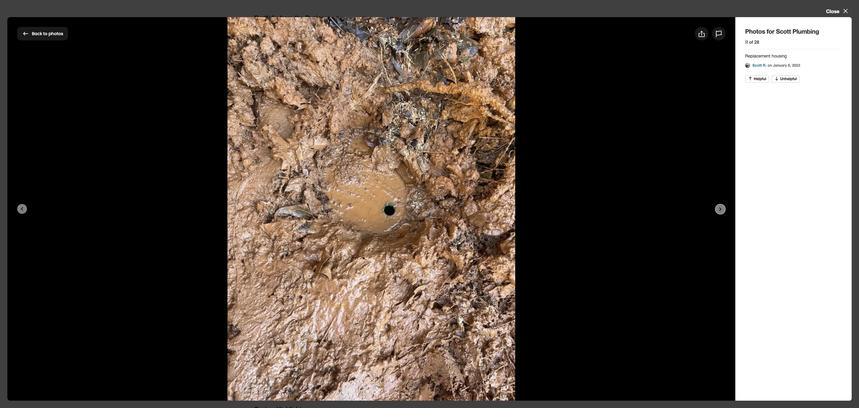 Task type: describe. For each thing, give the bounding box(es) containing it.
back to photos button
[[17, 27, 68, 40]]

years
[[304, 182, 316, 187]]

bathtub repair
[[364, 314, 395, 319]]

add
[[705, 30, 715, 37]]

& inside photos & videos element
[[276, 216, 280, 223]]

the for highlights
[[299, 151, 308, 158]]

galloway renovation 4 photos
[[254, 116, 304, 130]]

see 19 more
[[260, 375, 288, 382]]

16 checkmark badged v2 image
[[354, 300, 359, 304]]

highlights
[[254, 151, 283, 158]]

28 for of
[[754, 39, 759, 45]]

next photo image
[[717, 206, 724, 213]]

24 close v2 image
[[842, 7, 849, 15]]

unhelpful button
[[772, 75, 800, 83]]

24 arrow left v2 image
[[22, 30, 29, 37]]

owned
[[350, 182, 365, 187]]

available_by_appointment image
[[421, 166, 433, 178]]

videos
[[282, 216, 300, 223]]

bathtub for bathtub installation
[[254, 314, 272, 319]]

add photos
[[705, 30, 733, 37]]

on
[[768, 63, 772, 68]]

to
[[43, 31, 47, 37]]

r.
[[763, 63, 767, 68]]

portfolio
[[254, 14, 278, 21]]

add photos link
[[690, 27, 738, 40]]

available
[[414, 182, 434, 187]]

discounts
[[261, 182, 282, 187]]

photo of scott plumbing - huntsville, al, us. replacement 50 gal rheem water heater in garage. image
[[387, 231, 448, 277]]

from for highlights
[[284, 151, 297, 158]]

years_in_business image
[[304, 166, 317, 178]]

discounts_available image
[[265, 166, 278, 178]]

line
[[374, 358, 382, 363]]

see for see 19 more
[[260, 375, 269, 382]]

11
[[745, 39, 748, 45]]

8 years in business
[[300, 182, 321, 194]]

24 add photo v2 image
[[695, 30, 703, 37]]

photos inside galloway renovation 4 photos
[[258, 125, 272, 130]]

in
[[317, 182, 321, 187]]

services offered
[[254, 298, 301, 305]]

scott r. link
[[753, 63, 768, 68]]

28 for all
[[450, 216, 456, 222]]

services offered element
[[245, 287, 483, 385]]

16 helpful v2 image
[[748, 76, 753, 81]]

portfolio from the business element
[[245, 3, 487, 130]]

helpful
[[754, 76, 766, 81]]

replacement housing
[[745, 54, 787, 58]]

next image
[[472, 250, 479, 258]]

garbage disposal repair
[[254, 358, 307, 363]]

more
[[276, 375, 288, 382]]

services
[[254, 298, 278, 305]]

sponsored
[[336, 15, 361, 21]]

Search photos text field
[[742, 28, 842, 40]]

drain repair
[[254, 329, 280, 334]]

certified
[[379, 182, 398, 187]]

1 horizontal spatial scott
[[753, 63, 762, 68]]

photos inside see all 28 photos link
[[457, 216, 473, 222]]

faucet for faucet repair
[[254, 343, 269, 349]]

drain
[[254, 329, 266, 334]]

workmanship
[[451, 182, 481, 187]]

discounts available
[[261, 182, 282, 194]]

helpful button
[[745, 75, 769, 83]]

photo of scott plumbing - huntsville, al, us. new sewer line replacement with clean out image
[[321, 231, 382, 277]]

replacement
[[745, 54, 771, 58]]

scott r. on january 6, 2023
[[753, 63, 800, 68]]

19
[[270, 375, 274, 382]]

business
[[301, 189, 320, 194]]

previous photo image
[[18, 205, 26, 213]]

certified_professionals image
[[382, 166, 394, 178]]

& inside family-owned & operated
[[337, 189, 340, 194]]

unhelpful
[[780, 76, 797, 81]]

family-owned & operated
[[334, 182, 365, 194]]

january
[[773, 63, 787, 68]]

see for see all 28 photos
[[433, 216, 442, 222]]

portfolio from the business
[[254, 14, 331, 21]]

previous image
[[258, 250, 265, 258]]

garbage disposal installation
[[364, 343, 427, 349]]

photo of scott plumbing - huntsville, al, us. new shower valve installation along with ada grab bars done in conjunction with our sister company, scott kitchen and bath renovation. image
[[254, 231, 316, 277]]

appointment
[[413, 189, 441, 194]]



Task type: vqa. For each thing, say whether or not it's contained in the screenshot.
1st Like feed item icon from right
no



Task type: locate. For each thing, give the bounding box(es) containing it.
of
[[749, 39, 753, 45]]

repair for bathtub repair
[[383, 314, 395, 319]]

faucet
[[364, 329, 379, 334], [254, 343, 269, 349]]

for right to
[[48, 28, 59, 39]]

1 horizontal spatial for
[[767, 28, 775, 35]]

0 vertical spatial disposal
[[384, 343, 403, 349]]

0 vertical spatial from
[[280, 14, 293, 21]]

0 vertical spatial by
[[435, 182, 440, 187]]

by up appointment
[[435, 182, 440, 187]]

from right highlights
[[284, 151, 297, 158]]

28 inside see all 28 photos link
[[450, 216, 456, 222]]

professionals
[[374, 189, 403, 194]]

repair
[[383, 314, 395, 319], [267, 329, 280, 334], [271, 343, 283, 349], [294, 358, 307, 363]]

0 horizontal spatial plumbing
[[84, 28, 122, 39]]

verified
[[306, 299, 323, 305]]

photos left 24 arrow right v2 'icon'
[[457, 216, 473, 222]]

photos & videos element
[[0, 0, 859, 409]]

by for available
[[435, 182, 440, 187]]

1 vertical spatial business
[[310, 151, 335, 158]]

disposal up 'more'
[[275, 358, 293, 363]]

bathtub
[[254, 314, 272, 319], [364, 314, 381, 319]]

1 horizontal spatial photos
[[457, 216, 473, 222]]

1 horizontal spatial disposal
[[384, 343, 403, 349]]

highlights from the business
[[254, 151, 335, 158]]

disposal
[[384, 343, 403, 349], [275, 358, 293, 363]]

disposal for installation
[[384, 343, 403, 349]]

1 horizontal spatial bathtub
[[364, 314, 381, 319]]

galloway
[[254, 116, 276, 122]]

family-
[[334, 182, 350, 187]]

11 of 28
[[745, 39, 759, 45]]

for
[[767, 28, 775, 35], [48, 28, 59, 39]]

business left 16 checkmark badged v2 image on the bottom of the page
[[332, 299, 353, 305]]

1 vertical spatial disposal
[[275, 358, 293, 363]]

certified professionals
[[374, 182, 403, 194]]

0 vertical spatial business
[[305, 14, 331, 21]]

photos
[[745, 28, 765, 35], [17, 28, 45, 39], [258, 125, 272, 130], [254, 216, 274, 223]]

disposal up "gas line installation"
[[384, 343, 403, 349]]

plumbing
[[793, 28, 819, 35], [84, 28, 122, 39]]

info icon image
[[338, 152, 342, 157], [338, 152, 342, 157]]

&
[[337, 189, 340, 194], [276, 216, 280, 223]]

see inside button
[[260, 375, 269, 382]]

available
[[262, 189, 281, 194]]

bathtub up "faucet installation"
[[364, 314, 381, 319]]

scott
[[776, 28, 791, 35], [61, 28, 82, 39], [753, 63, 762, 68]]

see inside photos & videos element
[[433, 216, 442, 222]]

24 arrow right v2 image
[[476, 216, 483, 223]]

bathtub up drain
[[254, 314, 272, 319]]

0 horizontal spatial photos
[[48, 31, 63, 37]]

faucet down drain
[[254, 343, 269, 349]]

0 horizontal spatial disposal
[[275, 358, 293, 363]]

0 vertical spatial 28
[[754, 39, 759, 45]]

28
[[754, 39, 759, 45], [450, 216, 456, 222]]

gas line installation
[[364, 358, 406, 363]]

16 info v2 image
[[362, 16, 367, 21]]

28 right all
[[450, 216, 456, 222]]

garbage for garbage disposal repair
[[254, 358, 273, 363]]

& down 'family-'
[[337, 189, 340, 194]]

business up years_in_business image
[[310, 151, 335, 158]]

1 horizontal spatial faucet
[[364, 329, 379, 334]]

24 flag v2 image
[[715, 30, 723, 38]]

4
[[254, 125, 257, 130]]

0 horizontal spatial &
[[276, 216, 280, 223]]

housing
[[772, 54, 787, 58]]

repair up "faucet installation"
[[383, 314, 395, 319]]

1 vertical spatial see
[[260, 375, 269, 382]]

0 vertical spatial the
[[295, 14, 304, 21]]

family_owned_operated image
[[343, 166, 355, 178]]

gas
[[364, 358, 373, 363]]

0 horizontal spatial photos for scott plumbing
[[17, 28, 122, 39]]

repair right drain
[[267, 329, 280, 334]]

garbage up 'line'
[[364, 343, 383, 349]]

24 share v2 image
[[698, 30, 706, 38]]

2 bathtub from the left
[[364, 314, 381, 319]]

1 horizontal spatial 28
[[754, 39, 759, 45]]

from
[[280, 14, 293, 21], [284, 151, 297, 158]]

photos
[[716, 30, 733, 37], [48, 31, 63, 37], [457, 216, 473, 222]]

business for portfolio from the business
[[305, 14, 331, 21]]

the inside "element"
[[295, 14, 304, 21]]

0 vertical spatial garbage
[[364, 343, 383, 349]]

2 horizontal spatial scott
[[776, 28, 791, 35]]

business inside services offered element
[[332, 299, 353, 305]]

see left all
[[433, 216, 442, 222]]

photos inside the add photos link
[[716, 30, 733, 37]]

by inside services offered element
[[325, 299, 330, 305]]

repair up "garbage disposal repair"
[[271, 343, 283, 349]]

by
[[435, 182, 440, 187], [325, 299, 330, 305]]

disposal for repair
[[275, 358, 293, 363]]

0 horizontal spatial bathtub
[[254, 314, 272, 319]]

2 vertical spatial business
[[332, 299, 353, 305]]

close
[[826, 8, 840, 14]]

1 horizontal spatial &
[[337, 189, 340, 194]]

garbage down faucet repair
[[254, 358, 273, 363]]

back
[[32, 31, 42, 37]]

1 vertical spatial garbage
[[254, 358, 273, 363]]

bathtub for bathtub repair
[[364, 314, 381, 319]]

back to photos
[[32, 31, 63, 37]]

the
[[295, 14, 304, 21], [299, 151, 308, 158]]

repair for faucet repair
[[271, 343, 283, 349]]

2 horizontal spatial photos
[[716, 30, 733, 37]]

1 horizontal spatial photos for scott plumbing
[[745, 28, 819, 35]]

2023
[[792, 63, 800, 68]]

0 vertical spatial faucet
[[364, 329, 379, 334]]

by inside available by appointment
[[435, 182, 440, 187]]

photos & videos
[[254, 216, 300, 223]]

0 horizontal spatial faucet
[[254, 343, 269, 349]]

garbage
[[364, 343, 383, 349], [254, 358, 273, 363]]

see left 19
[[260, 375, 269, 382]]

0 vertical spatial see
[[433, 216, 442, 222]]

1 vertical spatial faucet
[[254, 343, 269, 349]]

business for highlights from the business
[[310, 151, 335, 158]]

from inside portfolio from the business "element"
[[280, 14, 293, 21]]

0 horizontal spatial by
[[325, 299, 330, 305]]

by for verified
[[325, 299, 330, 305]]

business inside "element"
[[305, 14, 331, 21]]

see all 28 photos link
[[433, 216, 483, 223]]

1 vertical spatial 28
[[450, 216, 456, 222]]

verified by business
[[306, 299, 353, 305]]

faucet repair
[[254, 343, 283, 349]]

from for portfolio
[[280, 14, 293, 21]]

business
[[305, 14, 331, 21], [310, 151, 335, 158], [332, 299, 353, 305]]

repair up 24 chevron down v2 image
[[294, 358, 307, 363]]

guaranteed
[[454, 189, 479, 194]]

renovation
[[277, 116, 304, 122]]

installation
[[273, 314, 297, 319], [380, 329, 404, 334], [404, 343, 427, 349], [383, 358, 406, 363]]

28 right of
[[754, 39, 759, 45]]

photos inside the back to photos button
[[48, 31, 63, 37]]

0 horizontal spatial see
[[260, 375, 269, 382]]

business left sponsored
[[305, 14, 331, 21]]

faucet for faucet installation
[[364, 329, 379, 334]]

1 vertical spatial the
[[299, 151, 308, 158]]

1 horizontal spatial by
[[435, 182, 440, 187]]

photos for scott plumbing
[[745, 28, 819, 35], [17, 28, 122, 39]]

repair for drain repair
[[267, 329, 280, 334]]

1 bathtub from the left
[[254, 314, 272, 319]]

see
[[433, 216, 442, 222], [260, 375, 269, 382]]

& left the videos
[[276, 216, 280, 223]]

workmanship_guaranteed image
[[460, 166, 472, 178]]

photos right add
[[716, 30, 733, 37]]

scott up 'housing'
[[776, 28, 791, 35]]

0 vertical spatial &
[[337, 189, 340, 194]]

faucet down bathtub repair
[[364, 329, 379, 334]]

bathtub installation
[[254, 314, 297, 319]]

by right verified
[[325, 299, 330, 305]]

1 vertical spatial by
[[325, 299, 330, 305]]

1 horizontal spatial see
[[433, 216, 442, 222]]

see 19 more button
[[254, 372, 302, 385]]

workmanship guaranteed
[[451, 182, 481, 194]]

0 horizontal spatial garbage
[[254, 358, 273, 363]]

operated
[[342, 189, 361, 194]]

0 horizontal spatial 28
[[450, 216, 456, 222]]

1 horizontal spatial garbage
[[364, 343, 383, 349]]

1 vertical spatial from
[[284, 151, 297, 158]]

scott left r.
[[753, 63, 762, 68]]

available by appointment
[[413, 182, 441, 194]]

from right portfolio
[[280, 14, 293, 21]]

close button
[[826, 7, 849, 15]]

24 chevron down v2 image
[[289, 375, 296, 382]]

all
[[444, 216, 449, 222]]

0 horizontal spatial for
[[48, 28, 59, 39]]

offered
[[280, 298, 301, 305]]

16 nothelpful v2 image
[[774, 76, 779, 81]]

the for portfolio
[[295, 14, 304, 21]]

scott right to
[[61, 28, 82, 39]]

see all 28 photos
[[433, 216, 473, 222]]

0 horizontal spatial scott
[[61, 28, 82, 39]]

garbage for garbage disposal installation
[[364, 343, 383, 349]]

for up replacement housing
[[767, 28, 775, 35]]

6,
[[788, 63, 791, 68]]

1 vertical spatial &
[[276, 216, 280, 223]]

8
[[300, 182, 303, 187]]

faucet installation
[[364, 329, 404, 334]]

1 horizontal spatial plumbing
[[793, 28, 819, 35]]

photos right to
[[48, 31, 63, 37]]



